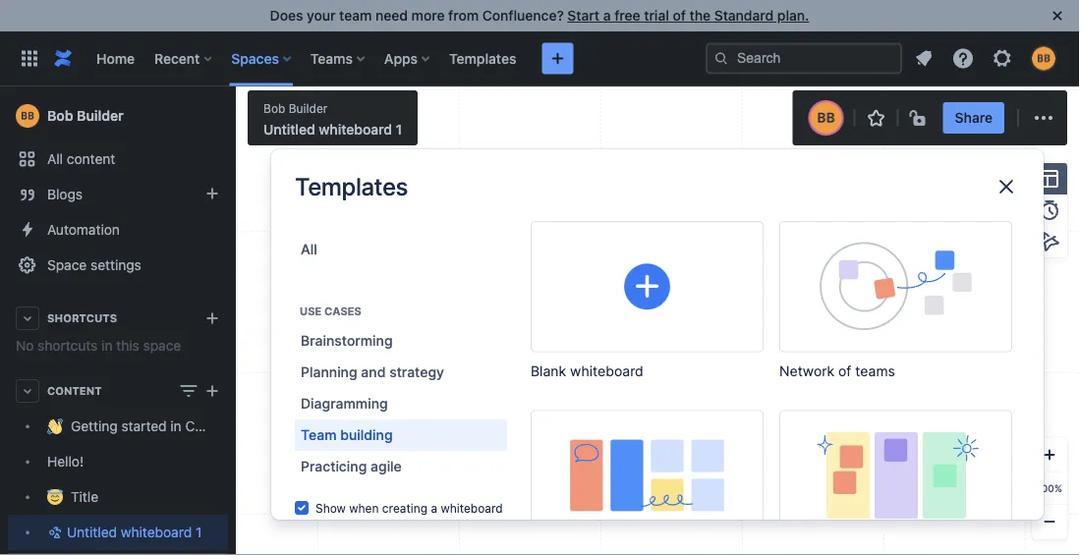 Task type: vqa. For each thing, say whether or not it's contained in the screenshot.
Getting started in Confluence
yes



Task type: locate. For each thing, give the bounding box(es) containing it.
0 horizontal spatial bob
[[47, 108, 73, 124]]

1 vertical spatial in
[[170, 418, 182, 434]]

untitled
[[263, 121, 315, 138], [67, 524, 117, 541]]

banner
[[0, 31, 1079, 87]]

automation link
[[8, 212, 228, 248]]

apps button
[[378, 43, 437, 74]]

title
[[71, 489, 98, 505]]

0 horizontal spatial create content image
[[201, 379, 224, 403]]

bob inside space element
[[47, 108, 73, 124]]

from
[[448, 7, 479, 24]]

0 horizontal spatial in
[[101, 338, 113, 354]]

confluence image
[[51, 47, 75, 70]]

1 vertical spatial whiteboard
[[121, 524, 192, 541]]

builder inside space element
[[77, 108, 124, 124]]

untitled down title
[[67, 524, 117, 541]]

0 vertical spatial in
[[101, 338, 113, 354]]

1 horizontal spatial create content image
[[546, 47, 570, 70]]

builder up content
[[77, 108, 124, 124]]

global element
[[12, 31, 706, 86]]

0 horizontal spatial 1
[[196, 524, 202, 541]]

in for started
[[170, 418, 182, 434]]

spaces
[[231, 50, 279, 66]]

more
[[412, 7, 445, 24]]

0 vertical spatial 1
[[396, 121, 402, 138]]

bob right "collapse sidebar" icon
[[263, 101, 285, 115]]

create content image up confluence
[[201, 379, 224, 403]]

bob builder link
[[8, 96, 228, 136], [263, 100, 328, 117]]

bob for bob builder untitled whiteboard 1
[[263, 101, 285, 115]]

0 vertical spatial whiteboard
[[319, 121, 392, 138]]

1 inside tree
[[196, 524, 202, 541]]

1 horizontal spatial bob
[[263, 101, 285, 115]]

bob builder image
[[811, 102, 842, 134]]

the
[[690, 7, 711, 24]]

settings icon image
[[991, 47, 1014, 70]]

blogs link
[[8, 177, 228, 212]]

does
[[270, 7, 303, 24]]

create content image down "does your team need more from confluence? start a free trial of the standard plan."
[[546, 47, 570, 70]]

no
[[16, 338, 34, 354]]

apps
[[384, 50, 418, 66]]

bob inside bob builder untitled whiteboard 1
[[263, 101, 285, 115]]

0 horizontal spatial whiteboard
[[121, 524, 192, 541]]

no restrictions image
[[908, 106, 932, 130]]

0 horizontal spatial untitled
[[67, 524, 117, 541]]

untitled whiteboard 1 link
[[8, 515, 228, 550]]

1 horizontal spatial in
[[170, 418, 182, 434]]

getting started in confluence
[[71, 418, 258, 434]]

1 down apps at the left top of the page
[[396, 121, 402, 138]]

shortcuts
[[38, 338, 98, 354]]

need
[[376, 7, 408, 24]]

1
[[396, 121, 402, 138], [196, 524, 202, 541]]

1 vertical spatial create content image
[[201, 379, 224, 403]]

create content image
[[546, 47, 570, 70], [201, 379, 224, 403]]

bob builder
[[47, 108, 124, 124]]

collapse sidebar image
[[214, 96, 258, 136]]

0 vertical spatial create content image
[[546, 47, 570, 70]]

1 vertical spatial untitled
[[67, 524, 117, 541]]

builder
[[289, 101, 328, 115], [77, 108, 124, 124]]

1 down title link in the left bottom of the page
[[196, 524, 202, 541]]

0 horizontal spatial bob builder link
[[8, 96, 228, 136]]

hello! link
[[8, 444, 228, 480]]

whiteboard down title link in the left bottom of the page
[[121, 524, 192, 541]]

close image
[[1046, 4, 1070, 28]]

tree
[[8, 409, 258, 550]]

space settings
[[47, 257, 141, 273]]

builder inside bob builder untitled whiteboard 1
[[289, 101, 328, 115]]

confluence
[[185, 418, 258, 434]]

add shortcut image
[[201, 307, 224, 330]]

in
[[101, 338, 113, 354], [170, 418, 182, 434]]

bob up all
[[47, 108, 73, 124]]

bob builder link down spaces popup button
[[263, 100, 328, 117]]

recent
[[154, 50, 200, 66]]

untitled right "collapse sidebar" icon
[[263, 121, 315, 138]]

untitled whiteboard 1
[[67, 524, 202, 541]]

tree inside space element
[[8, 409, 258, 550]]

whiteboard down global element
[[319, 121, 392, 138]]

1 horizontal spatial whiteboard
[[319, 121, 392, 138]]

create a blog image
[[201, 182, 224, 205]]

whiteboard
[[319, 121, 392, 138], [121, 524, 192, 541]]

space
[[143, 338, 181, 354]]

1 vertical spatial 1
[[196, 524, 202, 541]]

in inside tree
[[170, 418, 182, 434]]

templates
[[449, 50, 516, 66]]

search image
[[714, 51, 729, 66]]

0 vertical spatial untitled
[[263, 121, 315, 138]]

blogs
[[47, 186, 83, 203]]

space
[[47, 257, 87, 273]]

getting
[[71, 418, 118, 434]]

content
[[47, 385, 102, 398]]

1 inside bob builder untitled whiteboard 1
[[396, 121, 402, 138]]

0 horizontal spatial builder
[[77, 108, 124, 124]]

plan.
[[777, 7, 809, 24]]

bob builder link up all content link
[[8, 96, 228, 136]]

1 horizontal spatial untitled
[[263, 121, 315, 138]]

in left this
[[101, 338, 113, 354]]

all
[[47, 151, 63, 167]]

share button
[[943, 102, 1005, 134]]

bob
[[263, 101, 285, 115], [47, 108, 73, 124]]

builder down teams
[[289, 101, 328, 115]]

in right started
[[170, 418, 182, 434]]

tree containing getting started in confluence
[[8, 409, 258, 550]]

1 horizontal spatial 1
[[396, 121, 402, 138]]

of
[[673, 7, 686, 24]]

automation
[[47, 222, 120, 238]]

teams
[[311, 50, 353, 66]]

1 horizontal spatial builder
[[289, 101, 328, 115]]



Task type: describe. For each thing, give the bounding box(es) containing it.
builder for bob builder
[[77, 108, 124, 124]]

teams button
[[305, 43, 372, 74]]

started
[[121, 418, 167, 434]]

title link
[[8, 480, 228, 515]]

trial
[[644, 7, 669, 24]]

all content link
[[8, 142, 228, 177]]

builder for bob builder untitled whiteboard 1
[[289, 101, 328, 115]]

templates link
[[443, 43, 522, 74]]

no shortcuts in this space
[[16, 338, 181, 354]]

star image
[[865, 106, 888, 130]]

1 horizontal spatial bob builder link
[[263, 100, 328, 117]]

help icon image
[[952, 47, 975, 70]]

space element
[[0, 87, 258, 555]]

whiteboard inside bob builder untitled whiteboard 1
[[319, 121, 392, 138]]

this
[[116, 338, 139, 354]]

in for shortcuts
[[101, 338, 113, 354]]

start a free trial of the standard plan. link
[[568, 7, 809, 24]]

confluence?
[[483, 7, 564, 24]]

notification icon image
[[912, 47, 936, 70]]

shortcuts button
[[8, 301, 228, 336]]

confluence image
[[51, 47, 75, 70]]

bob for bob builder
[[47, 108, 73, 124]]

shortcuts
[[47, 312, 117, 325]]

more actions image
[[1032, 106, 1056, 130]]

does your team need more from confluence? start a free trial of the standard plan.
[[270, 7, 809, 24]]

banner containing home
[[0, 31, 1079, 87]]

bob builder untitled whiteboard 1
[[263, 101, 402, 138]]

settings
[[90, 257, 141, 273]]

untitled inside bob builder untitled whiteboard 1
[[263, 121, 315, 138]]

spaces button
[[225, 43, 299, 74]]

create content image inside space element
[[201, 379, 224, 403]]

recent button
[[149, 43, 220, 74]]

whiteboard inside tree
[[121, 524, 192, 541]]

start
[[568, 7, 600, 24]]

Search field
[[706, 43, 902, 74]]

your
[[307, 7, 336, 24]]

space settings link
[[8, 248, 228, 283]]

content
[[67, 151, 115, 167]]

content button
[[8, 374, 228, 409]]

getting started in confluence link
[[8, 409, 258, 444]]

appswitcher icon image
[[18, 47, 41, 70]]

free
[[615, 7, 641, 24]]

untitled inside untitled whiteboard 1 link
[[67, 524, 117, 541]]

all content
[[47, 151, 115, 167]]

home
[[96, 50, 135, 66]]

standard
[[714, 7, 774, 24]]

share
[[955, 110, 993, 126]]

team
[[339, 7, 372, 24]]

change view image
[[177, 379, 201, 403]]

a
[[603, 7, 611, 24]]

hello!
[[47, 454, 84, 470]]

home link
[[90, 43, 141, 74]]



